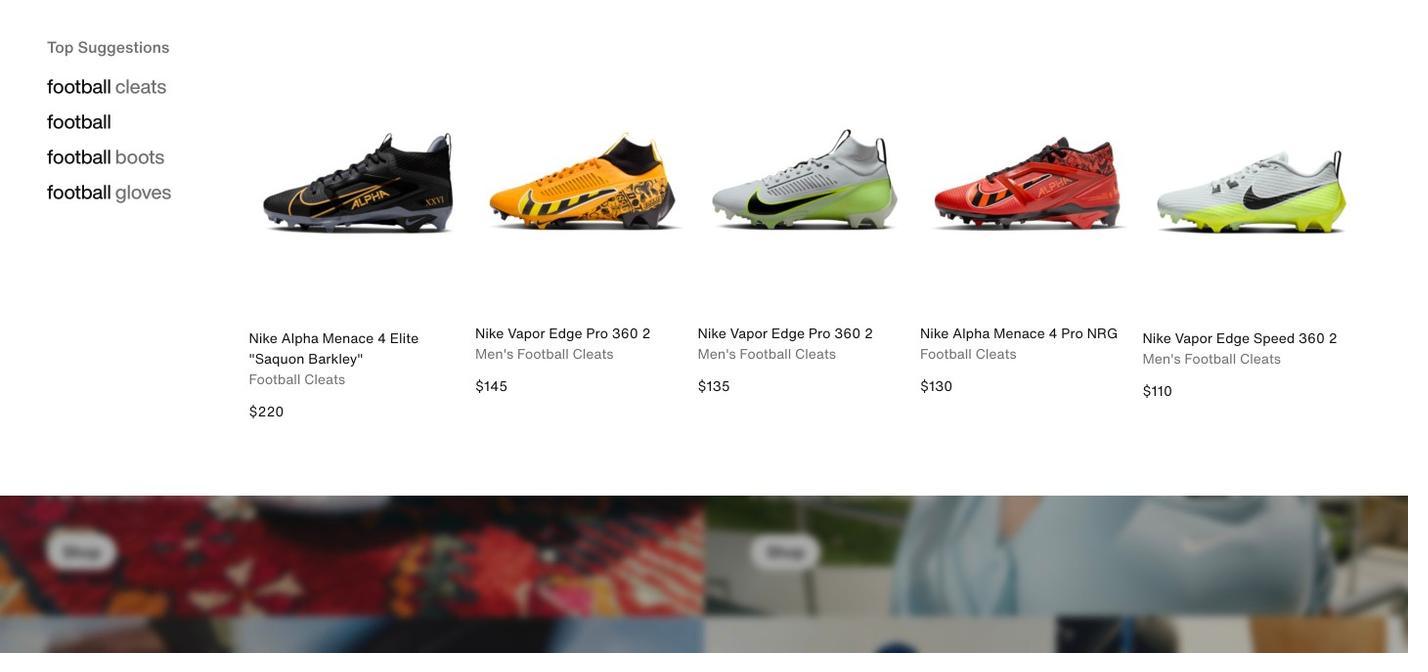 Task type: describe. For each thing, give the bounding box(es) containing it.
nike alpha menace 4 elite "saquon barkley" image
[[249, 35, 468, 309]]

nike vapor edge speed 360 2 image
[[1143, 35, 1362, 309]]

nike alpha menace 4 pro nrg image
[[921, 35, 1135, 304]]



Task type: locate. For each thing, give the bounding box(es) containing it.
1 horizontal spatial nike vapor edge pro 360 2 image
[[698, 35, 913, 304]]

nike. just do it image
[[0, 128, 704, 617], [704, 128, 1409, 617], [0, 617, 704, 653], [704, 617, 1409, 653]]

1 nike vapor edge pro 360 2 image from the left
[[475, 35, 690, 304]]

0 horizontal spatial nike vapor edge pro 360 2 image
[[475, 35, 690, 304]]

nike vapor edge pro 360 2 image
[[475, 35, 690, 304], [698, 35, 913, 304]]

2 nike vapor edge pro 360 2 image from the left
[[698, 35, 913, 304]]

list box
[[47, 72, 229, 215]]

5 search results element
[[249, 35, 1362, 422]]



Task type: vqa. For each thing, say whether or not it's contained in the screenshot.
the Nike. Just Do It image
yes



